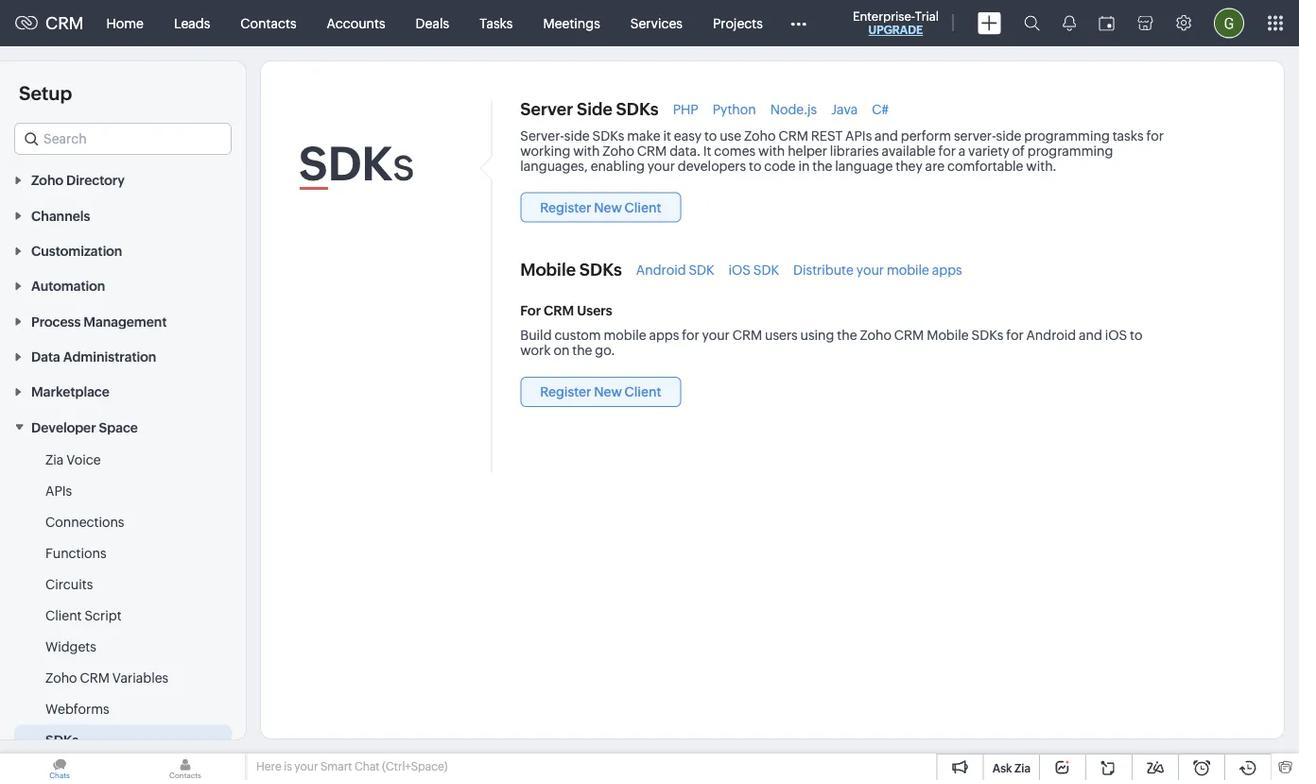 Task type: locate. For each thing, give the bounding box(es) containing it.
mobile
[[520, 260, 576, 280], [927, 328, 969, 343]]

java
[[831, 101, 858, 117]]

with left in at the top right of the page
[[758, 143, 785, 158]]

2 vertical spatial client
[[45, 608, 82, 623]]

1 horizontal spatial and
[[1079, 328, 1102, 343]]

0 vertical spatial mobile
[[520, 260, 576, 280]]

zia right ask
[[1014, 763, 1031, 775]]

zoho directory button
[[0, 162, 246, 198]]

crm inside the developer space region
[[80, 671, 110, 686]]

1 vertical spatial client
[[625, 385, 661, 400]]

accounts link
[[312, 0, 401, 46]]

smart
[[320, 761, 352, 774]]

custom
[[554, 328, 601, 343]]

0 horizontal spatial mobile
[[520, 260, 576, 280]]

2 horizontal spatial sdk
[[753, 263, 779, 278]]

script
[[85, 608, 122, 623]]

to inside for crm users build custom mobile apps for your crm users using the zoho crm mobile sdks for android and ios to work on the go.
[[1130, 328, 1142, 343]]

2 register new client button from the top
[[520, 377, 681, 407]]

client script link
[[45, 606, 122, 625]]

client inside client script link
[[45, 608, 82, 623]]

1 vertical spatial apps
[[649, 328, 679, 343]]

your right "is"
[[294, 761, 318, 774]]

customization button
[[0, 233, 246, 268]]

register for server-side sdks make it easy to use zoho crm rest apis and perform server-side programming tasks for working with zoho crm data. it comes with helper libraries available for a variety of programming languages, enabling your developers to code in the language they are comfortable with.
[[540, 200, 591, 215]]

1 vertical spatial ios
[[1105, 328, 1127, 343]]

and inside server-side sdks make it easy to use zoho crm rest apis and perform server-side programming tasks for working with zoho crm data. it comes with helper libraries available for a variety of programming languages, enabling your developers to code in the language they are comfortable with.
[[875, 128, 898, 143]]

2 horizontal spatial to
[[1130, 328, 1142, 343]]

side up comfortable
[[996, 128, 1021, 143]]

2 register from the top
[[540, 385, 591, 400]]

enterprise-trial upgrade
[[853, 9, 939, 36]]

side down server side sdks
[[564, 128, 590, 143]]

apis down java link
[[845, 128, 872, 143]]

register new client down go.
[[540, 385, 661, 400]]

channels button
[[0, 198, 246, 233]]

rest
[[811, 128, 843, 143]]

0 vertical spatial mobile
[[887, 263, 929, 278]]

register
[[540, 200, 591, 215], [540, 385, 591, 400]]

2 side from the left
[[996, 128, 1021, 143]]

register for build custom mobile apps for your crm users using the zoho crm mobile sdks for android and ios to work on the go.
[[540, 385, 591, 400]]

0 vertical spatial zia
[[45, 452, 64, 467]]

meetings link
[[528, 0, 615, 46]]

0 vertical spatial register new client
[[540, 200, 661, 215]]

1 with from the left
[[573, 143, 600, 158]]

management
[[83, 314, 167, 329]]

0 horizontal spatial zia
[[45, 452, 64, 467]]

1 vertical spatial apis
[[45, 483, 72, 499]]

0 vertical spatial ios
[[729, 263, 751, 278]]

1 new from the top
[[594, 200, 622, 215]]

1 horizontal spatial with
[[758, 143, 785, 158]]

and
[[875, 128, 898, 143], [1079, 328, 1102, 343]]

1 horizontal spatial to
[[749, 158, 761, 173]]

new down the enabling
[[594, 200, 622, 215]]

1 horizontal spatial zia
[[1014, 763, 1031, 775]]

a
[[958, 143, 966, 158]]

crm left users
[[732, 328, 762, 343]]

with right working
[[573, 143, 600, 158]]

with
[[573, 143, 600, 158], [758, 143, 785, 158]]

profile image
[[1214, 8, 1244, 38]]

s
[[393, 137, 414, 190]]

0 vertical spatial to
[[704, 128, 717, 143]]

0 vertical spatial new
[[594, 200, 622, 215]]

process
[[31, 314, 81, 329]]

mobile sdks
[[520, 260, 622, 280]]

1 register new client from the top
[[540, 200, 661, 215]]

1 horizontal spatial apis
[[845, 128, 872, 143]]

enterprise-
[[853, 9, 915, 23]]

mobile inside for crm users build custom mobile apps for your crm users using the zoho crm mobile sdks for android and ios to work on the go.
[[604, 328, 646, 343]]

php link
[[673, 101, 698, 117]]

python
[[713, 101, 756, 117]]

1 vertical spatial mobile
[[604, 328, 646, 343]]

1 register from the top
[[540, 200, 591, 215]]

easy
[[674, 128, 702, 143]]

0 horizontal spatial to
[[704, 128, 717, 143]]

c#
[[872, 101, 889, 117]]

register new client down the enabling
[[540, 200, 661, 215]]

crm left data.
[[637, 143, 667, 158]]

webforms
[[45, 702, 109, 717]]

new down go.
[[594, 385, 622, 400]]

android inside for crm users build custom mobile apps for your crm users using the zoho crm mobile sdks for android and ios to work on the go.
[[1026, 328, 1076, 343]]

build
[[520, 328, 552, 343]]

calendar image
[[1099, 16, 1115, 31]]

the right on
[[572, 343, 592, 358]]

with.
[[1026, 158, 1057, 173]]

home link
[[91, 0, 159, 46]]

register new client button down go.
[[520, 377, 681, 407]]

available
[[882, 143, 936, 158]]

it
[[703, 143, 711, 158]]

zia
[[45, 452, 64, 467], [1014, 763, 1031, 775]]

2 vertical spatial to
[[1130, 328, 1142, 343]]

1 vertical spatial new
[[594, 385, 622, 400]]

2 register new client from the top
[[540, 385, 661, 400]]

register down 'languages,'
[[540, 200, 591, 215]]

1 horizontal spatial ios
[[1105, 328, 1127, 343]]

1 horizontal spatial mobile
[[927, 328, 969, 343]]

1 vertical spatial android
[[1026, 328, 1076, 343]]

zoho down side
[[603, 143, 634, 158]]

widgets
[[45, 639, 96, 655]]

zoho down widgets link
[[45, 671, 77, 686]]

the
[[812, 158, 832, 173], [837, 328, 857, 343], [572, 343, 592, 358]]

0 horizontal spatial sdk
[[299, 137, 393, 190]]

zia left voice
[[45, 452, 64, 467]]

chat
[[354, 761, 380, 774]]

register new client button down the enabling
[[520, 192, 681, 223]]

mobile down the users
[[604, 328, 646, 343]]

1 vertical spatial and
[[1079, 328, 1102, 343]]

zoho right use on the right top
[[744, 128, 776, 143]]

mobile
[[887, 263, 929, 278], [604, 328, 646, 343]]

zoho right 'using'
[[860, 328, 892, 343]]

your down it
[[647, 158, 675, 173]]

0 horizontal spatial apps
[[649, 328, 679, 343]]

of
[[1012, 143, 1025, 158]]

0 horizontal spatial android
[[636, 263, 686, 278]]

for
[[1146, 128, 1164, 143], [938, 143, 956, 158], [682, 328, 699, 343], [1006, 328, 1024, 343]]

new for build custom mobile apps for your crm users using the zoho crm mobile sdks for android and ios to work on the go.
[[594, 385, 622, 400]]

java link
[[831, 101, 858, 117]]

register new client button
[[520, 192, 681, 223], [520, 377, 681, 407]]

1 horizontal spatial the
[[812, 158, 832, 173]]

helper
[[788, 143, 827, 158]]

sdks inside the developer space region
[[45, 733, 79, 748]]

0 horizontal spatial mobile
[[604, 328, 646, 343]]

0 vertical spatial register new client button
[[520, 192, 681, 223]]

directory
[[66, 173, 125, 188]]

1 horizontal spatial sdk
[[689, 263, 714, 278]]

None field
[[14, 123, 232, 155]]

new
[[594, 200, 622, 215], [594, 385, 622, 400]]

developer space region
[[0, 445, 246, 757]]

0 horizontal spatial with
[[573, 143, 600, 158]]

0 vertical spatial android
[[636, 263, 686, 278]]

signals image
[[1063, 15, 1076, 31]]

0 vertical spatial client
[[625, 200, 661, 215]]

0 horizontal spatial apis
[[45, 483, 72, 499]]

side
[[577, 99, 612, 119]]

0 horizontal spatial side
[[564, 128, 590, 143]]

register new client button for server-side sdks make it easy to use zoho crm rest apis and perform server-side programming tasks for working with zoho crm data. it comes with helper libraries available for a variety of programming languages, enabling your developers to code in the language they are comfortable with.
[[520, 192, 681, 223]]

users
[[577, 303, 612, 319]]

server-side sdks make it easy to use zoho crm rest apis and perform server-side programming tasks for working with zoho crm data. it comes with helper libraries available for a variety of programming languages, enabling your developers to code in the language they are comfortable with.
[[520, 128, 1164, 173]]

1 side from the left
[[564, 128, 590, 143]]

1 vertical spatial zia
[[1014, 763, 1031, 775]]

setup
[[19, 82, 72, 104]]

register down on
[[540, 385, 591, 400]]

node.js link
[[770, 101, 817, 117]]

new for server-side sdks make it easy to use zoho crm rest apis and perform server-side programming tasks for working with zoho crm data. it comes with helper libraries available for a variety of programming languages, enabling your developers to code in the language they are comfortable with.
[[594, 200, 622, 215]]

crm up the 'webforms' link
[[80, 671, 110, 686]]

zoho crm variables link
[[45, 669, 169, 688]]

1 vertical spatial register new client button
[[520, 377, 681, 407]]

crm down distribute your mobile apps
[[894, 328, 924, 343]]

tasks
[[479, 16, 513, 31]]

1 vertical spatial register new client
[[540, 385, 661, 400]]

signals element
[[1051, 0, 1087, 46]]

1 horizontal spatial android
[[1026, 328, 1076, 343]]

0 vertical spatial and
[[875, 128, 898, 143]]

1 vertical spatial mobile
[[927, 328, 969, 343]]

register new client
[[540, 200, 661, 215], [540, 385, 661, 400]]

crm left the home
[[45, 13, 84, 33]]

2 new from the top
[[594, 385, 622, 400]]

sdks
[[616, 99, 659, 119], [592, 128, 624, 143], [579, 260, 622, 280], [971, 328, 1003, 343], [45, 733, 79, 748]]

1 horizontal spatial mobile
[[887, 263, 929, 278]]

0 horizontal spatial and
[[875, 128, 898, 143]]

client
[[625, 200, 661, 215], [625, 385, 661, 400], [45, 608, 82, 623]]

Other Modules field
[[778, 8, 819, 38]]

apps inside for crm users build custom mobile apps for your crm users using the zoho crm mobile sdks for android and ios to work on the go.
[[649, 328, 679, 343]]

1 horizontal spatial side
[[996, 128, 1021, 143]]

crm right 'for'
[[544, 303, 574, 319]]

data administration
[[31, 350, 156, 365]]

crm down node.js link
[[779, 128, 808, 143]]

services
[[630, 16, 683, 31]]

0 vertical spatial apps
[[932, 263, 962, 278]]

mobile right distribute
[[887, 263, 929, 278]]

0 vertical spatial apis
[[845, 128, 872, 143]]

1 vertical spatial register
[[540, 385, 591, 400]]

your
[[647, 158, 675, 173], [856, 263, 884, 278], [702, 328, 730, 343], [294, 761, 318, 774]]

here is your smart chat (ctrl+space)
[[256, 761, 448, 774]]

sdks link
[[45, 731, 79, 750]]

the right in at the top right of the page
[[812, 158, 832, 173]]

0 vertical spatial register
[[540, 200, 591, 215]]

make
[[627, 128, 661, 143]]

zoho up "channels"
[[31, 173, 63, 188]]

space
[[99, 420, 138, 435]]

1 register new client button from the top
[[520, 192, 681, 223]]

apis down zia voice
[[45, 483, 72, 499]]

your left users
[[702, 328, 730, 343]]

zia inside the developer space region
[[45, 452, 64, 467]]

the right 'using'
[[837, 328, 857, 343]]

zoho inside zoho crm variables link
[[45, 671, 77, 686]]

programming
[[1024, 128, 1110, 143], [1028, 143, 1113, 158]]



Task type: vqa. For each thing, say whether or not it's contained in the screenshot.
1st the Mon, from the bottom of the page
no



Task type: describe. For each thing, give the bounding box(es) containing it.
functions
[[45, 546, 106, 561]]

register new client button for build custom mobile apps for your crm users using the zoho crm mobile sdks for android and ios to work on the go.
[[520, 377, 681, 407]]

use
[[720, 128, 741, 143]]

zoho inside zoho directory dropdown button
[[31, 173, 63, 188]]

in
[[798, 158, 810, 173]]

comfortable
[[947, 158, 1023, 173]]

(ctrl+space)
[[382, 761, 448, 774]]

contacts
[[240, 16, 296, 31]]

android sdk link
[[636, 263, 714, 278]]

php
[[673, 101, 698, 117]]

circuits link
[[45, 575, 93, 594]]

ask
[[992, 763, 1012, 775]]

webforms link
[[45, 700, 109, 719]]

on
[[553, 343, 570, 358]]

are
[[925, 158, 945, 173]]

working
[[520, 143, 570, 158]]

contacts image
[[126, 754, 245, 781]]

users
[[765, 328, 798, 343]]

register new client for server-side sdks make it easy to use zoho crm rest apis and perform server-side programming tasks for working with zoho crm data. it comes with helper libraries available for a variety of programming languages, enabling your developers to code in the language they are comfortable with.
[[540, 200, 661, 215]]

your inside for crm users build custom mobile apps for your crm users using the zoho crm mobile sdks for android and ios to work on the go.
[[702, 328, 730, 343]]

projects
[[713, 16, 763, 31]]

apis inside server-side sdks make it easy to use zoho crm rest apis and perform server-side programming tasks for working with zoho crm data. it comes with helper libraries available for a variety of programming languages, enabling your developers to code in the language they are comfortable with.
[[845, 128, 872, 143]]

data.
[[670, 143, 700, 158]]

code
[[764, 158, 796, 173]]

sdks inside server-side sdks make it easy to use zoho crm rest apis and perform server-side programming tasks for working with zoho crm data. it comes with helper libraries available for a variety of programming languages, enabling your developers to code in the language they are comfortable with.
[[592, 128, 624, 143]]

for
[[520, 303, 541, 319]]

zia voice
[[45, 452, 101, 467]]

register new client for build custom mobile apps for your crm users using the zoho crm mobile sdks for android and ios to work on the go.
[[540, 385, 661, 400]]

crm link
[[15, 13, 84, 33]]

tasks link
[[464, 0, 528, 46]]

developer space button
[[0, 409, 246, 445]]

contacts link
[[225, 0, 312, 46]]

sdk for android sdk
[[689, 263, 714, 278]]

automation button
[[0, 268, 246, 304]]

channels
[[31, 208, 90, 223]]

ios sdk
[[729, 263, 779, 278]]

your right distribute
[[856, 263, 884, 278]]

ios inside for crm users build custom mobile apps for your crm users using the zoho crm mobile sdks for android and ios to work on the go.
[[1105, 328, 1127, 343]]

connections
[[45, 515, 124, 530]]

data
[[31, 350, 60, 365]]

voice
[[66, 452, 101, 467]]

server-
[[954, 128, 996, 143]]

zoho directory
[[31, 173, 125, 188]]

2 horizontal spatial the
[[837, 328, 857, 343]]

apis inside the developer space region
[[45, 483, 72, 499]]

is
[[284, 761, 292, 774]]

1 vertical spatial to
[[749, 158, 761, 173]]

your inside server-side sdks make it easy to use zoho crm rest apis and perform server-side programming tasks for working with zoho crm data. it comes with helper libraries available for a variety of programming languages, enabling your developers to code in the language they are comfortable with.
[[647, 158, 675, 173]]

leads link
[[159, 0, 225, 46]]

deals
[[416, 16, 449, 31]]

android sdk
[[636, 263, 714, 278]]

automation
[[31, 279, 105, 294]]

client for build custom mobile apps for your crm users using the zoho crm mobile sdks for android and ios to work on the go.
[[625, 385, 661, 400]]

programming up with.
[[1024, 128, 1110, 143]]

distribute
[[793, 263, 854, 278]]

process management
[[31, 314, 167, 329]]

functions link
[[45, 544, 106, 563]]

create menu element
[[966, 0, 1013, 46]]

ios sdk link
[[729, 263, 779, 278]]

marketplace button
[[0, 374, 246, 409]]

accounts
[[327, 16, 385, 31]]

perform
[[901, 128, 951, 143]]

circuits
[[45, 577, 93, 592]]

widgets link
[[45, 638, 96, 656]]

the inside server-side sdks make it easy to use zoho crm rest apis and perform server-side programming tasks for working with zoho crm data. it comes with helper libraries available for a variety of programming languages, enabling your developers to code in the language they are comfortable with.
[[812, 158, 832, 173]]

server side sdks
[[520, 99, 659, 119]]

services link
[[615, 0, 698, 46]]

programming right of
[[1028, 143, 1113, 158]]

for crm users build custom mobile apps for your crm users using the zoho crm mobile sdks for android and ios to work on the go.
[[520, 303, 1142, 358]]

1 horizontal spatial apps
[[932, 263, 962, 278]]

Search text field
[[15, 124, 231, 154]]

zoho crm variables
[[45, 671, 169, 686]]

home
[[106, 16, 144, 31]]

leads
[[174, 16, 210, 31]]

ask zia
[[992, 763, 1031, 775]]

chats image
[[0, 754, 119, 781]]

here
[[256, 761, 281, 774]]

connections link
[[45, 513, 124, 532]]

0 horizontal spatial the
[[572, 343, 592, 358]]

languages,
[[520, 158, 588, 173]]

variety
[[968, 143, 1009, 158]]

process management button
[[0, 304, 246, 339]]

node.js
[[770, 101, 817, 117]]

customization
[[31, 244, 122, 259]]

enabling
[[591, 158, 645, 173]]

mobile inside for crm users build custom mobile apps for your crm users using the zoho crm mobile sdks for android and ios to work on the go.
[[927, 328, 969, 343]]

profile element
[[1203, 0, 1256, 46]]

trial
[[915, 9, 939, 23]]

they
[[896, 158, 923, 173]]

language
[[835, 158, 893, 173]]

work
[[520, 343, 551, 358]]

meetings
[[543, 16, 600, 31]]

libraries
[[830, 143, 879, 158]]

projects link
[[698, 0, 778, 46]]

c# link
[[872, 101, 889, 117]]

client for server-side sdks make it easy to use zoho crm rest apis and perform server-side programming tasks for working with zoho crm data. it comes with helper libraries available for a variety of programming languages, enabling your developers to code in the language they are comfortable with.
[[625, 200, 661, 215]]

sdks inside for crm users build custom mobile apps for your crm users using the zoho crm mobile sdks for android and ios to work on the go.
[[971, 328, 1003, 343]]

variables
[[112, 671, 169, 686]]

apis link
[[45, 482, 72, 500]]

sdk s
[[299, 137, 414, 190]]

search image
[[1024, 15, 1040, 31]]

it
[[663, 128, 671, 143]]

and inside for crm users build custom mobile apps for your crm users using the zoho crm mobile sdks for android and ios to work on the go.
[[1079, 328, 1102, 343]]

2 with from the left
[[758, 143, 785, 158]]

server-
[[520, 128, 564, 143]]

create menu image
[[978, 12, 1001, 35]]

zoho inside for crm users build custom mobile apps for your crm users using the zoho crm mobile sdks for android and ios to work on the go.
[[860, 328, 892, 343]]

comes
[[714, 143, 756, 158]]

0 horizontal spatial ios
[[729, 263, 751, 278]]

distribute your mobile apps link
[[793, 263, 962, 278]]

go.
[[595, 343, 615, 358]]

sdk for ios sdk
[[753, 263, 779, 278]]

upgrade
[[869, 24, 923, 36]]

search element
[[1013, 0, 1051, 46]]



